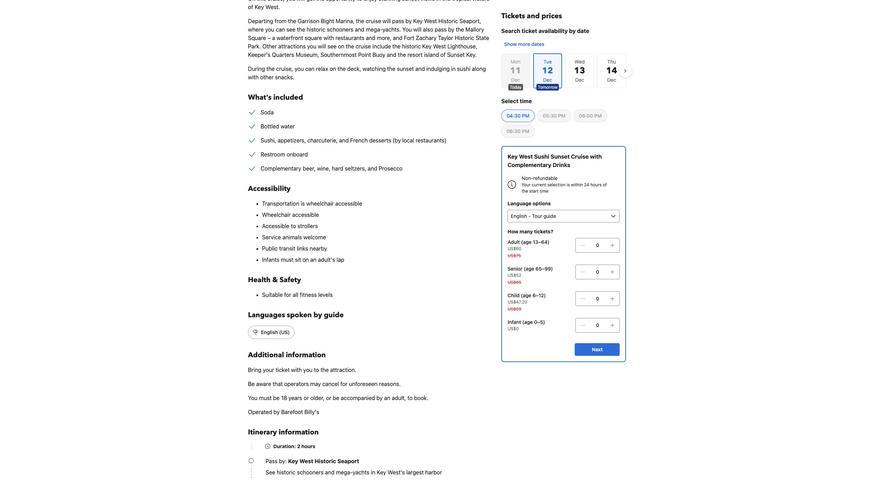 Task type: locate. For each thing, give the bounding box(es) containing it.
1 horizontal spatial pass
[[435, 26, 447, 33]]

0 horizontal spatial see
[[286, 26, 296, 33]]

to left enjoy
[[357, 0, 362, 2]]

1 horizontal spatial schooners
[[327, 26, 353, 33]]

service
[[262, 234, 281, 241]]

0
[[596, 242, 599, 248], [596, 269, 599, 275], [596, 296, 599, 302], [596, 323, 599, 329]]

0 vertical spatial can
[[276, 26, 285, 33]]

west down 2
[[300, 459, 313, 465]]

accessible to strollers
[[262, 223, 318, 229]]

sunset for the
[[397, 66, 414, 72]]

hours right the 24
[[590, 182, 602, 188]]

to up service animals welcome
[[291, 223, 296, 229]]

1 horizontal spatial accessible
[[335, 201, 362, 207]]

(age up us$47.20
[[521, 293, 531, 299]]

0 horizontal spatial historic
[[277, 470, 295, 476]]

information
[[286, 351, 326, 360], [279, 428, 319, 437]]

1 vertical spatial cruise
[[356, 43, 371, 50]]

1 horizontal spatial on
[[330, 66, 336, 72]]

sunset for stunning
[[402, 0, 419, 2]]

search
[[501, 28, 520, 34]]

beer,
[[303, 165, 316, 172]]

schooners down marina,
[[327, 26, 353, 33]]

for right cancel
[[340, 381, 348, 388]]

infant
[[508, 319, 521, 325]]

0 horizontal spatial can
[[276, 26, 285, 33]]

0 vertical spatial historic
[[307, 26, 325, 33]]

ticket
[[522, 28, 537, 34], [276, 367, 290, 373]]

(age
[[521, 239, 532, 245], [524, 266, 534, 272], [521, 293, 531, 299], [522, 319, 533, 325]]

1 vertical spatial see
[[328, 43, 337, 50]]

(age inside infant (age 0–5) us$0
[[522, 319, 533, 325]]

spoken
[[287, 311, 312, 320]]

1 vertical spatial cruise,
[[276, 66, 293, 72]]

the down your
[[522, 189, 528, 194]]

on right sit
[[303, 257, 309, 263]]

buoy
[[373, 52, 385, 58]]

pm for 05:30 pm
[[558, 113, 566, 119]]

accessible right wheelchair
[[335, 201, 362, 207]]

0 horizontal spatial for
[[284, 292, 291, 298]]

in right views
[[436, 0, 441, 2]]

2 horizontal spatial of
[[603, 182, 607, 188]]

can left relax
[[305, 66, 315, 72]]

0 horizontal spatial hours
[[301, 444, 315, 450]]

within
[[571, 182, 583, 188]]

taylor
[[438, 35, 453, 41]]

enjoy
[[364, 0, 377, 2]]

1 vertical spatial must
[[259, 395, 272, 402]]

on up southernmost
[[338, 43, 344, 50]]

us$60
[[508, 246, 521, 252]]

see up waterfront in the top of the page
[[286, 26, 296, 33]]

1 horizontal spatial of
[[441, 52, 446, 58]]

the up be aware that operators may cancel for unforeseen reasons.
[[321, 367, 329, 373]]

0 vertical spatial in
[[436, 0, 441, 2]]

sunset up the drinks
[[551, 154, 570, 160]]

local
[[402, 137, 414, 144]]

will up yachts.
[[383, 18, 391, 24]]

2 vertical spatial on
[[303, 257, 309, 263]]

0 horizontal spatial accessible
[[292, 212, 319, 218]]

historic up "taylor"
[[438, 18, 458, 24]]

cruise, inside the during the cruise, you can relax on the deck, watching the sunset and indulging in sushi along with other snacks.
[[276, 66, 293, 72]]

(age for 65–99)
[[524, 266, 534, 272]]

itinerary information
[[248, 428, 319, 437]]

1 vertical spatial historic
[[455, 35, 474, 41]]

to
[[357, 0, 362, 2], [291, 223, 296, 229], [314, 367, 319, 373], [408, 395, 413, 402]]

0 vertical spatial time
[[520, 98, 532, 104]]

2 horizontal spatial in
[[451, 66, 456, 72]]

0 vertical spatial cruise
[[366, 18, 381, 24]]

pass up "taylor"
[[435, 26, 447, 33]]

hard
[[332, 165, 343, 172]]

language
[[508, 201, 531, 207]]

historic up lighthouse,
[[455, 35, 474, 41]]

3 0 from the top
[[596, 296, 599, 302]]

1 horizontal spatial historic
[[307, 26, 325, 33]]

you inside the 'departing from the garrison bight marina, the cruise will pass by key west historic seaport, where you can see the historic schooners and mega-yachts. you will also pass by the mallory square – a waterfront square with restaurants and more, and fort zachary taylor historic state park. other attractions you will see on the cruise include the historic key west lighthouse, keeper's quarters museum, southernmost point buoy and the resort island of sunset key.'
[[402, 26, 412, 33]]

0 vertical spatial see
[[286, 26, 296, 33]]

0 vertical spatial sunset
[[447, 52, 465, 58]]

non-refundable your current selection is within 24 hours of the start time
[[522, 175, 607, 194]]

billy's
[[304, 409, 319, 416]]

point
[[358, 52, 371, 58]]

restroom onboard
[[261, 151, 308, 158]]

1 horizontal spatial complementary
[[508, 162, 551, 168]]

will left the "get"
[[297, 0, 305, 2]]

by up 'fort' at the top of the page
[[406, 18, 412, 24]]

(age for 0–5)
[[522, 319, 533, 325]]

largest
[[406, 470, 424, 476]]

1 horizontal spatial must
[[281, 257, 294, 263]]

or right the older,
[[326, 395, 331, 402]]

information up 2
[[279, 428, 319, 437]]

complementary
[[508, 162, 551, 168], [261, 165, 301, 172]]

is up wheelchair accessible
[[301, 201, 305, 207]]

relax
[[316, 66, 328, 72]]

sunset inside on this cruise, you will get the opportunity to enjoy stunning sunset views in the tropical waters of key west.
[[402, 0, 419, 2]]

other
[[262, 43, 277, 50]]

other
[[260, 74, 274, 80]]

0 horizontal spatial in
[[371, 470, 375, 476]]

0 vertical spatial sunset
[[402, 0, 419, 2]]

key.
[[466, 52, 477, 58]]

pass
[[392, 18, 404, 24], [435, 26, 447, 33]]

1 horizontal spatial an
[[384, 395, 390, 402]]

1 vertical spatial on
[[330, 66, 336, 72]]

0 vertical spatial of
[[248, 4, 253, 10]]

2 vertical spatial of
[[603, 182, 607, 188]]

3 dec from the left
[[607, 77, 616, 83]]

sushi
[[534, 154, 549, 160]]

mon
[[511, 59, 521, 65]]

must down aware
[[259, 395, 272, 402]]

sunset inside the during the cruise, you can relax on the deck, watching the sunset and indulging in sushi along with other snacks.
[[397, 66, 414, 72]]

1 horizontal spatial you
[[402, 26, 412, 33]]

availability
[[539, 28, 568, 34]]

1 vertical spatial can
[[305, 66, 315, 72]]

dec inside the mon 11 dec today
[[511, 77, 520, 83]]

0 vertical spatial mega-
[[366, 26, 383, 33]]

dates
[[531, 41, 544, 47]]

(age down the many
[[521, 239, 532, 245]]

how many tickets?
[[508, 229, 553, 235]]

during
[[248, 66, 265, 72]]

1 vertical spatial sunset
[[551, 154, 570, 160]]

2 vertical spatial in
[[371, 470, 375, 476]]

an
[[310, 257, 317, 263], [384, 395, 390, 402]]

1 vertical spatial sunset
[[397, 66, 414, 72]]

can inside the 'departing from the garrison bight marina, the cruise will pass by key west historic seaport, where you can see the historic schooners and mega-yachts. you will also pass by the mallory square – a waterfront square with restaurants and more, and fort zachary taylor historic state park. other attractions you will see on the cruise include the historic key west lighthouse, keeper's quarters museum, southernmost point buoy and the resort island of sunset key.'
[[276, 26, 285, 33]]

wine,
[[317, 165, 330, 172]]

dec
[[511, 77, 520, 83], [575, 77, 584, 83], [607, 77, 616, 83]]

key
[[255, 4, 264, 10], [413, 18, 423, 24], [422, 43, 432, 50], [508, 154, 518, 160], [288, 459, 298, 465], [377, 470, 386, 476]]

sushi,
[[261, 137, 276, 144]]

show more dates button
[[501, 38, 547, 51]]

0 vertical spatial you
[[402, 26, 412, 33]]

1 vertical spatial information
[[279, 428, 319, 437]]

1 vertical spatial an
[[384, 395, 390, 402]]

2 vertical spatial historic
[[315, 459, 336, 465]]

0 horizontal spatial of
[[248, 4, 253, 10]]

by up "taylor"
[[448, 26, 454, 33]]

2 horizontal spatial on
[[338, 43, 344, 50]]

you inside on this cruise, you will get the opportunity to enjoy stunning sunset views in the tropical waters of key west.
[[286, 0, 295, 2]]

dec down 13
[[575, 77, 584, 83]]

1 horizontal spatial dec
[[575, 77, 584, 83]]

key down this
[[255, 4, 264, 10]]

drinks
[[553, 162, 570, 168]]

schooners inside the 'departing from the garrison bight marina, the cruise will pass by key west historic seaport, where you can see the historic schooners and mega-yachts. you will also pass by the mallory square – a waterfront square with restaurants and more, and fort zachary taylor historic state park. other attractions you will see on the cruise include the historic key west lighthouse, keeper's quarters museum, southernmost point buoy and the resort island of sunset key.'
[[327, 26, 353, 33]]

sunset down lighthouse,
[[447, 52, 465, 58]]

a
[[272, 35, 275, 41]]

nearby
[[310, 246, 327, 252]]

historic down the by:
[[277, 470, 295, 476]]

1 vertical spatial schooners
[[297, 470, 324, 476]]

&
[[272, 275, 278, 285]]

1 horizontal spatial ticket
[[522, 28, 537, 34]]

state
[[476, 35, 489, 41]]

accompanied
[[341, 395, 375, 402]]

be left the 18
[[273, 395, 280, 402]]

along
[[472, 66, 486, 72]]

next button
[[575, 344, 620, 356]]

accessible
[[335, 201, 362, 207], [292, 212, 319, 218]]

historic up square
[[307, 26, 325, 33]]

accessible up strollers on the top of page
[[292, 212, 319, 218]]

cruise, up snacks.
[[276, 66, 293, 72]]

from
[[275, 18, 287, 24]]

the down seaport,
[[456, 26, 464, 33]]

pm for 04:30 pm
[[522, 113, 529, 119]]

accessible
[[262, 223, 289, 229]]

refundable
[[533, 175, 558, 181]]

0 vertical spatial is
[[567, 182, 570, 188]]

pm right 06:00
[[594, 113, 602, 119]]

pm right 05:30
[[558, 113, 566, 119]]

dec up today
[[511, 77, 520, 83]]

0 horizontal spatial dec
[[511, 77, 520, 83]]

1 vertical spatial historic
[[402, 43, 421, 50]]

yachts
[[353, 470, 369, 476]]

0 vertical spatial hours
[[590, 182, 602, 188]]

(age right senior
[[524, 266, 534, 272]]

selection
[[547, 182, 565, 188]]

can
[[276, 26, 285, 33], [305, 66, 315, 72]]

of down on
[[248, 4, 253, 10]]

1 horizontal spatial in
[[436, 0, 441, 2]]

cruise
[[571, 154, 589, 160]]

on right relax
[[330, 66, 336, 72]]

sunset inside key west sushi sunset cruise with complementary drinks
[[551, 154, 570, 160]]

0 horizontal spatial pass
[[392, 18, 404, 24]]

departing
[[248, 18, 273, 24]]

with down the during
[[248, 74, 259, 80]]

1 0 from the top
[[596, 242, 599, 248]]

(age inside adult (age 13–64) us$60
[[521, 239, 532, 245]]

complementary up 'non-'
[[508, 162, 551, 168]]

0 vertical spatial on
[[338, 43, 344, 50]]

of
[[248, 4, 253, 10], [441, 52, 446, 58], [603, 182, 607, 188]]

you
[[402, 26, 412, 33], [248, 395, 258, 402]]

dec inside thu 14 dec
[[607, 77, 616, 83]]

cruise down on this cruise, you will get the opportunity to enjoy stunning sunset views in the tropical waters of key west.
[[366, 18, 381, 24]]

1 horizontal spatial can
[[305, 66, 315, 72]]

current
[[532, 182, 546, 188]]

0 for senior (age 65–99)
[[596, 269, 599, 275]]

cruise, inside on this cruise, you will get the opportunity to enjoy stunning sunset views in the tropical waters of key west.
[[268, 0, 285, 2]]

the right the "get"
[[316, 0, 324, 2]]

0 vertical spatial cruise,
[[268, 0, 285, 2]]

an left adult,
[[384, 395, 390, 402]]

adult (age 13–64) us$60
[[508, 239, 550, 252]]

0 horizontal spatial be
[[273, 395, 280, 402]]

time right select
[[520, 98, 532, 104]]

mega- up more,
[[366, 26, 383, 33]]

14
[[606, 65, 617, 77]]

0 vertical spatial information
[[286, 351, 326, 360]]

1 horizontal spatial be
[[333, 395, 339, 402]]

2 0 from the top
[[596, 269, 599, 275]]

0 vertical spatial schooners
[[327, 26, 353, 33]]

you inside the during the cruise, you can relax on the deck, watching the sunset and indulging in sushi along with other snacks.
[[295, 66, 304, 72]]

1 vertical spatial in
[[451, 66, 456, 72]]

0 horizontal spatial sunset
[[447, 52, 465, 58]]

an down nearby
[[310, 257, 317, 263]]

is left within
[[567, 182, 570, 188]]

west.
[[265, 4, 280, 10]]

2 dec from the left
[[575, 77, 584, 83]]

cruise, for west.
[[268, 0, 285, 2]]

1 horizontal spatial see
[[328, 43, 337, 50]]

key down 06:30
[[508, 154, 518, 160]]

island
[[424, 52, 439, 58]]

service animals welcome
[[262, 234, 326, 241]]

(age inside child (age 6–12) us$47.20
[[521, 293, 531, 299]]

0 horizontal spatial or
[[304, 395, 309, 402]]

pm right 04:30
[[522, 113, 529, 119]]

key right the by:
[[288, 459, 298, 465]]

or right years
[[304, 395, 309, 402]]

1 vertical spatial time
[[540, 189, 548, 194]]

seaport,
[[460, 18, 481, 24]]

west up also
[[424, 18, 437, 24]]

safety
[[280, 275, 301, 285]]

1 vertical spatial pass
[[435, 26, 447, 33]]

0 vertical spatial pass
[[392, 18, 404, 24]]

0 horizontal spatial must
[[259, 395, 272, 402]]

1 horizontal spatial time
[[540, 189, 548, 194]]

with right square
[[323, 35, 334, 41]]

senior (age 65–99) us$52
[[508, 266, 553, 278]]

guide
[[324, 311, 344, 320]]

time down current
[[540, 189, 548, 194]]

1 dec from the left
[[511, 77, 520, 83]]

appetizers,
[[278, 137, 306, 144]]

dec down the 14 in the top of the page
[[607, 77, 616, 83]]

can down from
[[276, 26, 285, 33]]

2 horizontal spatial historic
[[402, 43, 421, 50]]

dec for 13
[[575, 77, 584, 83]]

region
[[496, 51, 632, 91]]

sunset left views
[[402, 0, 419, 2]]

1 vertical spatial is
[[301, 201, 305, 207]]

you left the "get"
[[286, 0, 295, 2]]

reasons.
[[379, 381, 401, 388]]

you
[[286, 0, 295, 2], [265, 26, 274, 33], [307, 43, 316, 50], [295, 66, 304, 72], [303, 367, 313, 373]]

be down cancel
[[333, 395, 339, 402]]

key inside key west sushi sunset cruise with complementary drinks
[[508, 154, 518, 160]]

in left sushi
[[451, 66, 456, 72]]

1 vertical spatial accessible
[[292, 212, 319, 218]]

1 vertical spatial you
[[248, 395, 258, 402]]

tickets
[[501, 11, 525, 21]]

0 horizontal spatial ticket
[[276, 367, 290, 373]]

must left sit
[[281, 257, 294, 263]]

05:30 pm
[[543, 113, 566, 119]]

1 vertical spatial for
[[340, 381, 348, 388]]

west left "sushi" on the top of page
[[519, 154, 533, 160]]

0 vertical spatial must
[[281, 257, 294, 263]]

dec inside wed 13 dec
[[575, 77, 584, 83]]

you down square
[[307, 43, 316, 50]]

barefoot
[[281, 409, 303, 416]]

of right island
[[441, 52, 446, 58]]

or
[[304, 395, 309, 402], [326, 395, 331, 402]]

with right cruise
[[590, 154, 602, 160]]

hours right 2
[[301, 444, 315, 450]]

0 horizontal spatial you
[[248, 395, 258, 402]]

and down resort on the top left of page
[[415, 66, 425, 72]]

1 horizontal spatial hours
[[590, 182, 602, 188]]

1 vertical spatial of
[[441, 52, 446, 58]]

0 horizontal spatial time
[[520, 98, 532, 104]]

cruise, up west.
[[268, 0, 285, 2]]

0 vertical spatial an
[[310, 257, 317, 263]]

0 horizontal spatial mega-
[[336, 470, 353, 476]]

1 horizontal spatial is
[[567, 182, 570, 188]]

in right "yachts" at the left bottom of page
[[371, 470, 375, 476]]

pm right 06:30
[[522, 128, 529, 134]]

transit
[[279, 246, 295, 252]]

by:
[[279, 459, 287, 465]]

schooners down the pass by: key west historic seaport
[[297, 470, 324, 476]]

and inside the during the cruise, you can relax on the deck, watching the sunset and indulging in sushi along with other snacks.
[[415, 66, 425, 72]]

2 horizontal spatial dec
[[607, 77, 616, 83]]

bottled water
[[261, 123, 295, 130]]

1 horizontal spatial sunset
[[551, 154, 570, 160]]

(age inside "senior (age 65–99) us$52"
[[524, 266, 534, 272]]

information up the bring your ticket with you to the attraction. on the bottom
[[286, 351, 326, 360]]

transportation is wheelchair accessible
[[262, 201, 362, 207]]

with inside key west sushi sunset cruise with complementary drinks
[[590, 154, 602, 160]]

mega-
[[366, 26, 383, 33], [336, 470, 353, 476]]

west inside key west sushi sunset cruise with complementary drinks
[[519, 154, 533, 160]]

be
[[273, 395, 280, 402], [333, 395, 339, 402]]

4 0 from the top
[[596, 323, 599, 329]]

park.
[[248, 43, 261, 50]]

must for you
[[259, 395, 272, 402]]

french
[[350, 137, 368, 144]]

mega- down seaport
[[336, 470, 353, 476]]



Task type: vqa. For each thing, say whether or not it's contained in the screenshot.
the leftmost be
yes



Task type: describe. For each thing, give the bounding box(es) containing it.
the inside non-refundable your current selection is within 24 hours of the start time
[[522, 189, 528, 194]]

us$0
[[508, 326, 519, 332]]

with up operators
[[291, 367, 302, 373]]

your
[[263, 367, 274, 373]]

0 horizontal spatial on
[[303, 257, 309, 263]]

that
[[273, 381, 283, 388]]

departing from the garrison bight marina, the cruise will pass by key west historic seaport, where you can see the historic schooners and mega-yachts. you will also pass by the mallory square – a waterfront square with restaurants and more, and fort zachary taylor historic state park. other attractions you will see on the cruise include the historic key west lighthouse, keeper's quarters museum, southernmost point buoy and the resort island of sunset key.
[[248, 18, 489, 58]]

of inside on this cruise, you will get the opportunity to enjoy stunning sunset views in the tropical waters of key west.
[[248, 4, 253, 10]]

and down the pass by: key west historic seaport
[[325, 470, 335, 476]]

0 vertical spatial historic
[[438, 18, 458, 24]]

thu
[[607, 59, 616, 65]]

more
[[518, 41, 530, 47]]

include
[[373, 43, 391, 50]]

cruise, for snacks.
[[276, 66, 293, 72]]

key left west's
[[377, 470, 386, 476]]

date
[[577, 28, 589, 34]]

0 for infant (age 0–5)
[[596, 323, 599, 329]]

and down yachts.
[[393, 35, 402, 41]]

by left date
[[569, 28, 576, 34]]

with inside the during the cruise, you can relax on the deck, watching the sunset and indulging in sushi along with other snacks.
[[248, 74, 259, 80]]

what's
[[248, 93, 272, 102]]

you must be 18 years or older, or be accompanied by an adult, to book.
[[248, 395, 428, 402]]

restroom
[[261, 151, 285, 158]]

snacks.
[[275, 74, 294, 80]]

where
[[248, 26, 264, 33]]

select time
[[501, 98, 532, 104]]

thu 14 dec
[[606, 59, 617, 83]]

senior
[[508, 266, 523, 272]]

during the cruise, you can relax on the deck, watching the sunset and indulging in sushi along with other snacks.
[[248, 66, 486, 80]]

marina,
[[336, 18, 355, 24]]

the right marina,
[[356, 18, 364, 24]]

start
[[529, 189, 539, 194]]

hours inside non-refundable your current selection is within 24 hours of the start time
[[590, 182, 602, 188]]

deck,
[[347, 66, 361, 72]]

public transit links nearby
[[262, 246, 327, 252]]

information for itinerary information
[[279, 428, 319, 437]]

0 for adult (age 13–64)
[[596, 242, 599, 248]]

0–5)
[[534, 319, 545, 325]]

0 for child (age 6–12)
[[596, 296, 599, 302]]

will inside on this cruise, you will get the opportunity to enjoy stunning sunset views in the tropical waters of key west.
[[297, 0, 305, 2]]

show more dates
[[504, 41, 544, 47]]

show
[[504, 41, 517, 47]]

2 be from the left
[[333, 395, 339, 402]]

0 vertical spatial for
[[284, 292, 291, 298]]

by left guide
[[314, 311, 322, 320]]

charcuterie,
[[307, 137, 338, 144]]

1 or from the left
[[304, 395, 309, 402]]

tropical
[[452, 0, 471, 2]]

seaport
[[337, 459, 359, 465]]

and left prices
[[527, 11, 540, 21]]

is inside non-refundable your current selection is within 24 hours of the start time
[[567, 182, 570, 188]]

13
[[574, 65, 585, 77]]

the left "deck,"
[[338, 66, 346, 72]]

what's included
[[248, 93, 303, 102]]

all
[[293, 292, 298, 298]]

on inside the during the cruise, you can relax on the deck, watching the sunset and indulging in sushi along with other snacks.
[[330, 66, 336, 72]]

24
[[584, 182, 589, 188]]

the up the "other"
[[266, 66, 275, 72]]

pm for 06:00 pm
[[594, 113, 602, 119]]

06:00 pm
[[579, 113, 602, 119]]

garrison
[[298, 18, 319, 24]]

by left barefoot
[[274, 409, 280, 416]]

the left tropical
[[442, 0, 451, 2]]

desserts
[[369, 137, 391, 144]]

fitness
[[300, 292, 317, 298]]

you up –
[[265, 26, 274, 33]]

region containing 11
[[496, 51, 632, 91]]

adult's
[[318, 257, 335, 263]]

aware
[[256, 381, 271, 388]]

the down restaurants
[[346, 43, 354, 50]]

us$52
[[508, 273, 521, 278]]

more,
[[377, 35, 391, 41]]

0 horizontal spatial schooners
[[297, 470, 324, 476]]

the right from
[[288, 18, 296, 24]]

key inside on this cruise, you will get the opportunity to enjoy stunning sunset views in the tropical waters of key west.
[[255, 4, 264, 10]]

included
[[273, 93, 303, 102]]

1 be from the left
[[273, 395, 280, 402]]

tickets and prices
[[501, 11, 562, 21]]

can inside the during the cruise, you can relax on the deck, watching the sunset and indulging in sushi along with other snacks.
[[305, 66, 315, 72]]

on inside the 'departing from the garrison bight marina, the cruise will pass by key west historic seaport, where you can see the historic schooners and mega-yachts. you will also pass by the mallory square – a waterfront square with restaurants and more, and fort zachary taylor historic state park. other attractions you will see on the cruise include the historic key west lighthouse, keeper's quarters museum, southernmost point buoy and the resort island of sunset key.'
[[338, 43, 344, 50]]

1 vertical spatial ticket
[[276, 367, 290, 373]]

soda
[[261, 109, 274, 116]]

operated
[[248, 409, 272, 416]]

infants
[[262, 257, 279, 263]]

also
[[423, 26, 433, 33]]

sunset inside the 'departing from the garrison bight marina, the cruise will pass by key west historic seaport, where you can see the historic schooners and mega-yachts. you will also pass by the mallory square – a waterfront square with restaurants and more, and fort zachary taylor historic state park. other attractions you will see on the cruise include the historic key west lighthouse, keeper's quarters museum, southernmost point buoy and the resort island of sunset key.'
[[447, 52, 465, 58]]

in inside the during the cruise, you can relax on the deck, watching the sunset and indulging in sushi along with other snacks.
[[451, 66, 456, 72]]

pass
[[266, 459, 278, 465]]

be
[[248, 381, 255, 388]]

to inside on this cruise, you will get the opportunity to enjoy stunning sunset views in the tropical waters of key west.
[[357, 0, 362, 2]]

west down "taylor"
[[433, 43, 446, 50]]

(age for 13–64)
[[521, 239, 532, 245]]

your
[[522, 182, 531, 188]]

mega- inside the 'departing from the garrison bight marina, the cruise will pass by key west historic seaport, where you can see the historic schooners and mega-yachts. you will also pass by the mallory square – a waterfront square with restaurants and more, and fort zachary taylor historic state park. other attractions you will see on the cruise include the historic key west lighthouse, keeper's quarters museum, southernmost point buoy and the resort island of sunset key.'
[[366, 26, 383, 33]]

and right seltzers,
[[368, 165, 377, 172]]

prosecco
[[379, 165, 403, 172]]

time inside non-refundable your current selection is within 24 hours of the start time
[[540, 189, 548, 194]]

2 vertical spatial historic
[[277, 470, 295, 476]]

in inside on this cruise, you will get the opportunity to enjoy stunning sunset views in the tropical waters of key west.
[[436, 0, 441, 2]]

cancel
[[322, 381, 339, 388]]

will down square
[[318, 43, 326, 50]]

of inside the 'departing from the garrison bight marina, the cruise will pass by key west historic seaport, where you can see the historic schooners and mega-yachts. you will also pass by the mallory square – a waterfront square with restaurants and more, and fort zachary taylor historic state park. other attractions you will see on the cruise include the historic key west lighthouse, keeper's quarters museum, southernmost point buoy and the resort island of sunset key.'
[[441, 52, 446, 58]]

and up restaurants
[[355, 26, 364, 33]]

1 horizontal spatial for
[[340, 381, 348, 388]]

itinerary
[[248, 428, 277, 437]]

transportation
[[262, 201, 299, 207]]

0 vertical spatial accessible
[[335, 201, 362, 207]]

us$65
[[508, 280, 521, 285]]

restaurants)
[[416, 137, 447, 144]]

with inside the 'departing from the garrison bight marina, the cruise will pass by key west historic seaport, where you can see the historic schooners and mega-yachts. you will also pass by the mallory square – a waterfront square with restaurants and more, and fort zachary taylor historic state park. other attractions you will see on the cruise include the historic key west lighthouse, keeper's quarters museum, southernmost point buoy and the resort island of sunset key.'
[[323, 35, 334, 41]]

bight
[[321, 18, 334, 24]]

to left book.
[[408, 395, 413, 402]]

key west sushi sunset cruise with complementary drinks
[[508, 154, 602, 168]]

06:30
[[507, 128, 521, 134]]

must for infants
[[281, 257, 294, 263]]

lighthouse,
[[448, 43, 477, 50]]

1 vertical spatial hours
[[301, 444, 315, 450]]

and right buoy
[[387, 52, 396, 58]]

opportunity
[[326, 0, 356, 2]]

key down zachary at left top
[[422, 43, 432, 50]]

0 horizontal spatial complementary
[[261, 165, 301, 172]]

complementary inside key west sushi sunset cruise with complementary drinks
[[508, 162, 551, 168]]

be aware that operators may cancel for unforeseen reasons.
[[248, 381, 401, 388]]

suitable for all fitness levels
[[262, 292, 333, 298]]

information for additional information
[[286, 351, 326, 360]]

the left resort on the top left of page
[[398, 52, 406, 58]]

–
[[268, 35, 271, 41]]

2
[[297, 444, 300, 450]]

of inside non-refundable your current selection is within 24 hours of the start time
[[603, 182, 607, 188]]

the right include
[[392, 43, 401, 50]]

you up may
[[303, 367, 313, 373]]

us$75
[[508, 253, 521, 259]]

by down reasons.
[[376, 395, 383, 402]]

the right watching
[[387, 66, 395, 72]]

0 vertical spatial ticket
[[522, 28, 537, 34]]

2 or from the left
[[326, 395, 331, 402]]

may
[[310, 381, 321, 388]]

to up may
[[314, 367, 319, 373]]

us$47.20
[[508, 300, 527, 305]]

and left more,
[[366, 35, 375, 41]]

0 horizontal spatial an
[[310, 257, 317, 263]]

adult,
[[392, 395, 406, 402]]

health
[[248, 275, 271, 285]]

and left the french
[[339, 137, 349, 144]]

will left also
[[413, 26, 421, 33]]

welcome
[[303, 234, 326, 241]]

seltzers,
[[345, 165, 366, 172]]

(us)
[[279, 330, 290, 336]]

years
[[289, 395, 302, 402]]

0 horizontal spatial is
[[301, 201, 305, 207]]

dec for 11
[[511, 77, 520, 83]]

1 vertical spatial mega-
[[336, 470, 353, 476]]

many
[[520, 229, 533, 235]]

key up zachary at left top
[[413, 18, 423, 24]]

the down the garrison
[[297, 26, 305, 33]]

13–64)
[[533, 239, 550, 245]]

(age for 6–12)
[[521, 293, 531, 299]]

infant (age 0–5) us$0
[[508, 319, 545, 332]]

04:30
[[507, 113, 521, 119]]

sushi, appetizers, charcuterie, and french desserts (by local restaurants)
[[261, 137, 447, 144]]

bring your ticket with you to the attraction.
[[248, 367, 356, 373]]

select
[[501, 98, 519, 104]]

dec for 14
[[607, 77, 616, 83]]

duration: 2 hours
[[273, 444, 315, 450]]

duration:
[[273, 444, 296, 450]]

pm for 06:30 pm
[[522, 128, 529, 134]]

fort
[[404, 35, 414, 41]]



